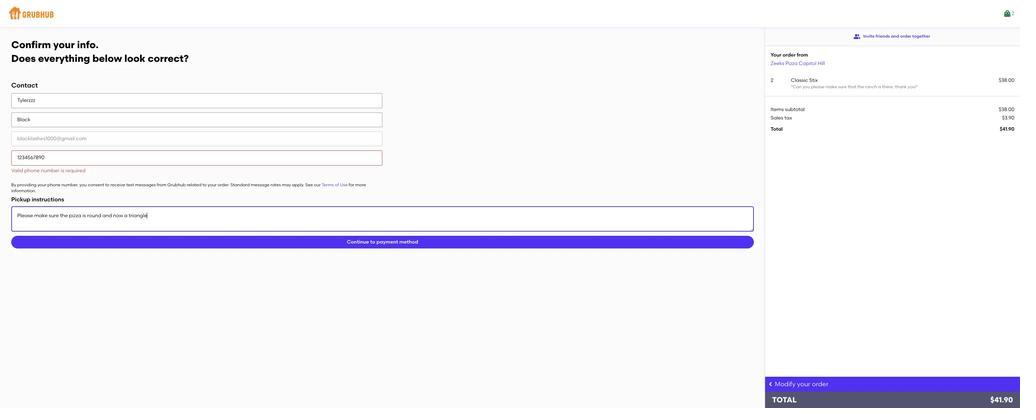 Task type: vqa. For each thing, say whether or not it's contained in the screenshot.
'9241 13Th Ave Sw'
no



Task type: locate. For each thing, give the bounding box(es) containing it.
$38.00 for $38.00
[[999, 107, 1015, 113]]

contact
[[11, 82, 38, 90]]

" right thank
[[917, 85, 918, 90]]

phone right valid
[[24, 168, 40, 174]]

info.
[[77, 39, 99, 51]]

continue
[[347, 240, 369, 246]]

modify
[[775, 381, 796, 389]]

to
[[105, 183, 109, 188], [203, 183, 207, 188], [370, 240, 375, 246]]

2 horizontal spatial to
[[370, 240, 375, 246]]

is right number
[[61, 168, 64, 174]]

to right the related
[[203, 183, 207, 188]]

pizza
[[786, 60, 798, 66]]

more
[[355, 183, 366, 188]]

make
[[826, 85, 837, 90]]

method
[[399, 240, 418, 246]]

you
[[803, 85, 810, 90], [79, 183, 87, 188]]

valid phone number is required alert
[[11, 168, 86, 174]]

$38.00 inside $38.00 " can you please make sure that the ranch is there, thank you! "
[[999, 77, 1015, 83]]

from inside your order from zeeks pizza capitol hill
[[797, 52, 808, 58]]

confirm
[[11, 39, 51, 51]]

invite friends and order together button
[[854, 30, 931, 43]]

receive
[[110, 183, 125, 188]]

you down classic stix
[[803, 85, 810, 90]]

is left there,
[[878, 85, 881, 90]]

1 horizontal spatial to
[[203, 183, 207, 188]]

1 horizontal spatial order
[[812, 381, 829, 389]]

phone
[[24, 168, 40, 174], [47, 183, 61, 188]]

stix
[[810, 77, 818, 83]]

items subtotal
[[771, 107, 805, 113]]

thank
[[895, 85, 907, 90]]

1 horizontal spatial is
[[878, 85, 881, 90]]

your inside confirm your info. does everything below look correct?
[[53, 39, 75, 51]]

by providing your phone number, you consent to receive text messages from grubhub related to your order. standard message rates may apply. see our terms of use
[[11, 183, 348, 188]]

modify your order
[[775, 381, 829, 389]]

1 vertical spatial $38.00
[[999, 107, 1015, 113]]

standard
[[231, 183, 250, 188]]

use
[[340, 183, 348, 188]]

order
[[900, 34, 912, 39], [783, 52, 796, 58], [812, 381, 829, 389]]

0 vertical spatial from
[[797, 52, 808, 58]]

from
[[797, 52, 808, 58], [157, 183, 166, 188]]

total
[[771, 127, 783, 133], [772, 396, 797, 405]]

sales tax
[[771, 115, 792, 121]]

ranch
[[865, 85, 877, 90]]

instructions
[[32, 196, 64, 203]]

Phone telephone field
[[11, 151, 383, 166]]

phone down number
[[47, 183, 61, 188]]

zeeks
[[771, 60, 785, 66]]

1 vertical spatial order
[[783, 52, 796, 58]]

message
[[251, 183, 270, 188]]

2 $38.00 from the top
[[999, 107, 1015, 113]]

total down sales
[[771, 127, 783, 133]]

our
[[314, 183, 321, 188]]

and
[[891, 34, 899, 39]]

Last name text field
[[11, 113, 383, 128]]

0 vertical spatial you
[[803, 85, 810, 90]]

$38.00
[[999, 77, 1015, 83], [999, 107, 1015, 113]]

1 horizontal spatial from
[[797, 52, 808, 58]]

order right modify on the bottom of the page
[[812, 381, 829, 389]]

Email email field
[[11, 132, 383, 147]]

1 vertical spatial from
[[157, 183, 166, 188]]

1 horizontal spatial "
[[917, 85, 918, 90]]

number
[[41, 168, 59, 174]]

order right and
[[900, 34, 912, 39]]

"
[[791, 85, 793, 90], [917, 85, 918, 90]]

1 vertical spatial $41.90
[[991, 396, 1013, 405]]

0 vertical spatial 2
[[1012, 11, 1015, 17]]

First name text field
[[11, 94, 383, 108]]

for more information.
[[11, 183, 366, 194]]

you!
[[908, 85, 917, 90]]

the
[[858, 85, 864, 90]]

valid
[[11, 168, 23, 174]]

confirm your info. does everything below look correct?
[[11, 39, 189, 64]]

terms of use link
[[322, 183, 348, 188]]

" down classic
[[791, 85, 793, 90]]

look
[[124, 52, 145, 64]]

order inside your order from zeeks pizza capitol hill
[[783, 52, 796, 58]]

pickup instructions
[[11, 196, 64, 203]]

1 horizontal spatial 2
[[1012, 11, 1015, 17]]

0 vertical spatial $41.90
[[1000, 127, 1015, 133]]

order up the pizza
[[783, 52, 796, 58]]

text
[[126, 183, 134, 188]]

total down modify on the bottom of the page
[[772, 396, 797, 405]]

0 horizontal spatial order
[[783, 52, 796, 58]]

0 vertical spatial order
[[900, 34, 912, 39]]

your up everything
[[53, 39, 75, 51]]

that
[[848, 85, 857, 90]]

you left the consent
[[79, 183, 87, 188]]

your
[[771, 52, 782, 58]]

0 horizontal spatial "
[[791, 85, 793, 90]]

there,
[[882, 85, 894, 90]]

1 vertical spatial phone
[[47, 183, 61, 188]]

friends
[[876, 34, 890, 39]]

from left the grubhub
[[157, 183, 166, 188]]

required
[[65, 168, 86, 174]]

$41.90
[[1000, 127, 1015, 133], [991, 396, 1013, 405]]

apply.
[[292, 183, 304, 188]]

0 horizontal spatial to
[[105, 183, 109, 188]]

0 vertical spatial phone
[[24, 168, 40, 174]]

subtotal
[[785, 107, 805, 113]]

1 vertical spatial 2
[[771, 77, 774, 83]]

0 horizontal spatial you
[[79, 183, 87, 188]]

2 horizontal spatial order
[[900, 34, 912, 39]]

0 horizontal spatial from
[[157, 183, 166, 188]]

to left payment on the bottom left
[[370, 240, 375, 246]]

2
[[1012, 11, 1015, 17], [771, 77, 774, 83]]

1 " from the left
[[791, 85, 793, 90]]

to left receive
[[105, 183, 109, 188]]

0 horizontal spatial is
[[61, 168, 64, 174]]

1 horizontal spatial you
[[803, 85, 810, 90]]

0 vertical spatial $38.00
[[999, 77, 1015, 83]]

continue to payment method
[[347, 240, 418, 246]]

0 vertical spatial is
[[878, 85, 881, 90]]

from up zeeks pizza capitol hill link
[[797, 52, 808, 58]]

is
[[878, 85, 881, 90], [61, 168, 64, 174]]

capitol
[[799, 60, 817, 66]]

order inside button
[[900, 34, 912, 39]]

does
[[11, 52, 36, 64]]

1 vertical spatial is
[[61, 168, 64, 174]]

valid phone number is required
[[11, 168, 86, 174]]

1 horizontal spatial phone
[[47, 183, 61, 188]]

1 $38.00 from the top
[[999, 77, 1015, 83]]

continue to payment method button
[[11, 236, 754, 249]]

zeeks pizza capitol hill link
[[771, 60, 825, 66]]

your
[[53, 39, 75, 51], [37, 183, 46, 188], [208, 183, 217, 188], [797, 381, 811, 389]]



Task type: describe. For each thing, give the bounding box(es) containing it.
please
[[811, 85, 825, 90]]

everything
[[38, 52, 90, 64]]

0 horizontal spatial 2
[[771, 77, 774, 83]]

2 inside button
[[1012, 11, 1015, 17]]

2 " from the left
[[917, 85, 918, 90]]

invite
[[864, 34, 875, 39]]

classic
[[791, 77, 808, 83]]

classic stix
[[791, 77, 818, 83]]

sales
[[771, 115, 784, 121]]

to inside button
[[370, 240, 375, 246]]

messages
[[135, 183, 156, 188]]

together
[[913, 34, 931, 39]]

your right providing at the left top of the page
[[37, 183, 46, 188]]

correct?
[[148, 52, 189, 64]]

of
[[335, 183, 339, 188]]

$3.90
[[1003, 115, 1015, 121]]

svg image
[[768, 382, 774, 388]]

can
[[793, 85, 802, 90]]

by
[[11, 183, 16, 188]]

0 horizontal spatial phone
[[24, 168, 40, 174]]

is inside $38.00 " can you please make sure that the ranch is there, thank you! "
[[878, 85, 881, 90]]

may
[[282, 183, 291, 188]]

your order from zeeks pizza capitol hill
[[771, 52, 825, 66]]

for
[[349, 183, 354, 188]]

2 vertical spatial order
[[812, 381, 829, 389]]

your left order.
[[208, 183, 217, 188]]

invite friends and order together
[[864, 34, 931, 39]]

see
[[305, 183, 313, 188]]

you inside $38.00 " can you please make sure that the ranch is there, thank you! "
[[803, 85, 810, 90]]

terms
[[322, 183, 334, 188]]

$38.00 for $38.00 " can you please make sure that the ranch is there, thank you! "
[[999, 77, 1015, 83]]

providing
[[17, 183, 36, 188]]

payment
[[377, 240, 398, 246]]

$38.00 " can you please make sure that the ranch is there, thank you! "
[[791, 77, 1015, 90]]

related
[[187, 183, 202, 188]]

consent
[[88, 183, 104, 188]]

rates
[[271, 183, 281, 188]]

items
[[771, 107, 784, 113]]

number,
[[62, 183, 78, 188]]

0 vertical spatial total
[[771, 127, 783, 133]]

information.
[[11, 189, 36, 194]]

1 vertical spatial total
[[772, 396, 797, 405]]

pickup
[[11, 196, 30, 203]]

2 button
[[1004, 7, 1015, 20]]

your right modify on the bottom of the page
[[797, 381, 811, 389]]

1 vertical spatial you
[[79, 183, 87, 188]]

main navigation navigation
[[0, 0, 1020, 27]]

Pickup instructions text field
[[11, 207, 754, 232]]

order.
[[218, 183, 230, 188]]

hill
[[818, 60, 825, 66]]

sure
[[838, 85, 847, 90]]

tax
[[785, 115, 792, 121]]

people icon image
[[854, 33, 861, 40]]

below
[[92, 52, 122, 64]]

grubhub
[[167, 183, 186, 188]]



